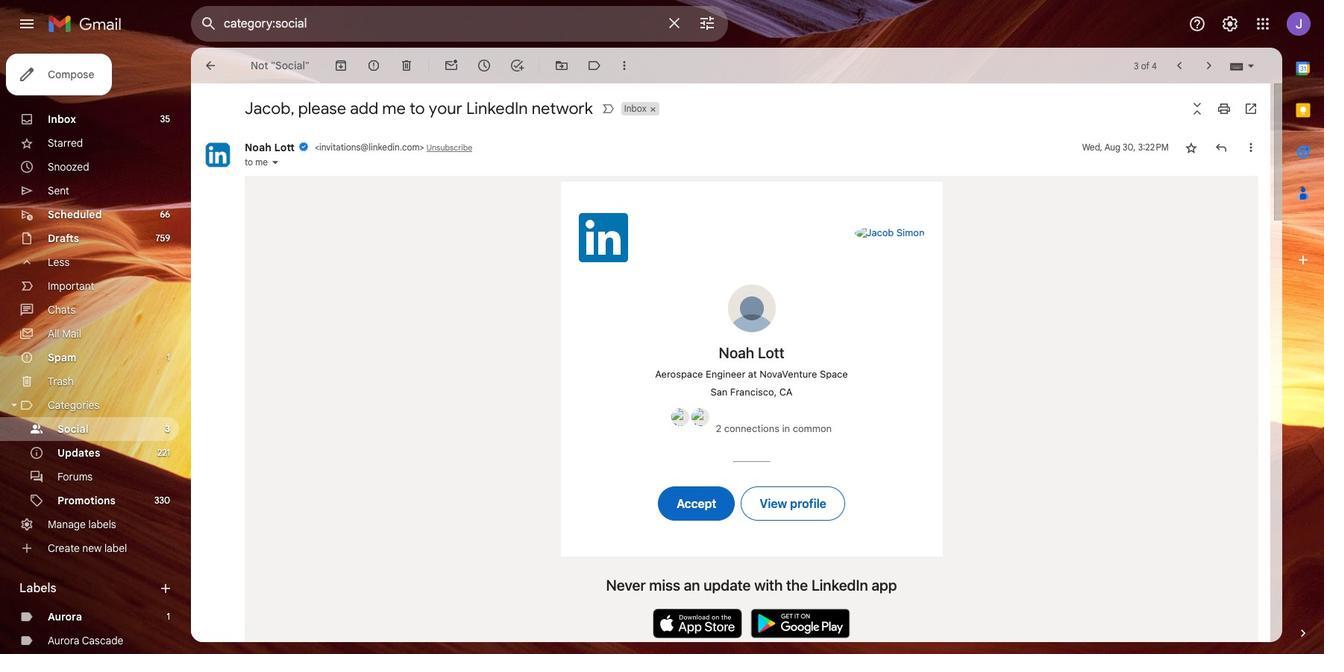 Task type: describe. For each thing, give the bounding box(es) containing it.
mail
[[62, 327, 81, 341]]

novaventure
[[760, 368, 817, 380]]

anna medina image
[[692, 409, 710, 427]]

less button
[[0, 251, 179, 275]]

spam link
[[48, 351, 76, 365]]

create new label
[[48, 542, 127, 556]]

1 vertical spatial me
[[255, 157, 268, 168]]

inbox for inbox button
[[624, 103, 647, 114]]

labels heading
[[19, 582, 158, 597]]

manage labels link
[[48, 518, 116, 532]]

3:22 pm
[[1138, 142, 1169, 153]]

jacob simon image
[[854, 226, 925, 241]]

759
[[155, 233, 170, 244]]

engineer
[[706, 368, 745, 380]]

chats link
[[48, 304, 76, 317]]

labels
[[19, 582, 56, 597]]

report spam image
[[366, 58, 381, 73]]

0 horizontal spatial to
[[245, 157, 253, 168]]

2 connections in common link
[[716, 423, 832, 435]]

jacob,
[[245, 98, 294, 119]]

compose
[[48, 68, 94, 81]]

of
[[1141, 60, 1149, 71]]

35
[[160, 113, 170, 125]]

all mail link
[[48, 327, 81, 341]]

archive image
[[333, 58, 348, 73]]

compose button
[[6, 54, 112, 95]]

older image
[[1202, 58, 1217, 73]]

3 for 3 of 4
[[1134, 60, 1139, 71]]

network
[[532, 98, 593, 119]]

aerospace
[[655, 368, 703, 380]]

330
[[154, 495, 170, 506]]

labels
[[88, 518, 116, 532]]

in
[[782, 423, 790, 435]]

wed, aug 30, 3:22 pm
[[1082, 142, 1169, 153]]

settings image
[[1221, 15, 1239, 33]]

noah lott cell
[[245, 141, 426, 154]]

66
[[160, 209, 170, 220]]

starred
[[48, 137, 83, 150]]

trash
[[48, 375, 74, 389]]

sent link
[[48, 184, 69, 198]]

newer image
[[1172, 58, 1187, 73]]

labels navigation
[[0, 48, 191, 655]]

chats
[[48, 304, 76, 317]]

Not starred checkbox
[[1184, 140, 1199, 155]]

not "social" button
[[245, 52, 316, 79]]

3 of 4
[[1134, 60, 1157, 71]]

not
[[251, 59, 268, 72]]

snoozed link
[[48, 160, 89, 174]]

at
[[748, 368, 757, 380]]

2
[[716, 423, 722, 435]]

profile
[[790, 498, 826, 511]]

not starred image
[[1184, 140, 1199, 155]]

francisco,
[[730, 386, 777, 398]]

please
[[298, 98, 346, 119]]

linkedin corporation image
[[203, 140, 233, 170]]

cascade
[[82, 635, 123, 648]]

lott for noah lott
[[274, 141, 295, 154]]

space
[[820, 368, 848, 380]]

forums
[[57, 471, 93, 484]]

noah for noah lott aerospace engineer at novaventure space san francisco, ca
[[719, 345, 754, 362]]

unsubscribe
[[426, 143, 472, 153]]

important
[[48, 280, 94, 293]]

linkedin image
[[578, 200, 628, 263]]

snooze image
[[477, 58, 492, 73]]

inbox for inbox link
[[48, 113, 76, 126]]

accept
[[677, 498, 716, 511]]

manage
[[48, 518, 86, 532]]

lott for noah lott aerospace engineer at novaventure space san francisco, ca
[[758, 345, 784, 362]]

>
[[420, 142, 424, 153]]

aurora cascade link
[[48, 635, 123, 648]]

manage labels
[[48, 518, 116, 532]]

Search mail text field
[[224, 16, 656, 31]]

wed, aug 30, 3:22 pm cell
[[1082, 140, 1169, 155]]

< invitations@linkedin.com >
[[315, 142, 424, 153]]

2 connections in common
[[716, 423, 832, 435]]

wed,
[[1082, 142, 1102, 153]]

move to image
[[554, 58, 569, 73]]

invitations@linkedin.com
[[319, 142, 420, 153]]

less
[[48, 256, 70, 269]]

never miss an update with the linkedin app
[[606, 577, 897, 595]]

inbox link
[[48, 113, 76, 126]]

not "social"
[[251, 59, 310, 72]]

noah lott
[[245, 141, 295, 154]]

snoozed
[[48, 160, 89, 174]]

<
[[315, 142, 319, 153]]



Task type: locate. For each thing, give the bounding box(es) containing it.
add
[[350, 98, 378, 119]]

1 horizontal spatial inbox
[[624, 103, 647, 114]]

gmail image
[[48, 9, 129, 39]]

update
[[704, 577, 751, 595]]

0 vertical spatial 1
[[167, 352, 170, 363]]

noah up to me at the top left
[[245, 141, 272, 154]]

to me
[[245, 157, 268, 168]]

search mail image
[[195, 10, 222, 37]]

3
[[1134, 60, 1139, 71], [165, 424, 170, 435]]

verified sender image
[[298, 142, 309, 152]]

0 vertical spatial aurora
[[48, 611, 82, 624]]

clear search image
[[659, 8, 689, 38]]

0 horizontal spatial linkedin
[[466, 98, 528, 119]]

ca
[[779, 386, 793, 398]]

1 vertical spatial noah
[[719, 345, 754, 362]]

1 vertical spatial linkedin
[[811, 577, 868, 595]]

0 horizontal spatial lott
[[274, 141, 295, 154]]

1 horizontal spatial lott
[[758, 345, 784, 362]]

0 vertical spatial to
[[410, 98, 425, 119]]

aurora
[[48, 611, 82, 624], [48, 635, 79, 648]]

san
[[711, 386, 728, 398]]

accept link
[[658, 487, 735, 521], [677, 497, 716, 512]]

2 1 from the top
[[167, 612, 170, 623]]

None search field
[[191, 6, 728, 42]]

lott up show details icon
[[274, 141, 295, 154]]

inbox inside labels navigation
[[48, 113, 76, 126]]

drafts link
[[48, 232, 79, 245]]

trash link
[[48, 375, 74, 389]]

3 for 3
[[165, 424, 170, 435]]

noah lott link
[[719, 342, 784, 365]]

view profile
[[760, 498, 826, 511]]

common
[[793, 423, 832, 435]]

app
[[872, 577, 897, 595]]

main menu image
[[18, 15, 36, 33]]

221
[[157, 448, 170, 459]]

1 horizontal spatial to
[[410, 98, 425, 119]]

inbox down more image
[[624, 103, 647, 114]]

0 horizontal spatial 3
[[165, 424, 170, 435]]

inbox inside button
[[624, 103, 647, 114]]

1 vertical spatial lott
[[758, 345, 784, 362]]

aug
[[1104, 142, 1120, 153]]

inbox up starred
[[48, 113, 76, 126]]

create new label link
[[48, 542, 127, 556]]

scheduled link
[[48, 208, 102, 222]]

0 horizontal spatial me
[[255, 157, 268, 168]]

aurora down 'aurora' link
[[48, 635, 79, 648]]

noah inside noah lott aerospace engineer at novaventure space san francisco, ca
[[719, 345, 754, 362]]

noah lott aerospace engineer at novaventure space san francisco, ca
[[655, 345, 848, 398]]

updates
[[57, 447, 100, 460]]

scheduled
[[48, 208, 102, 222]]

aurora up aurora cascade link
[[48, 611, 82, 624]]

3 left of
[[1134, 60, 1139, 71]]

0 horizontal spatial noah
[[245, 141, 272, 154]]

0 vertical spatial me
[[382, 98, 406, 119]]

aurora cascade
[[48, 635, 123, 648]]

view
[[760, 498, 787, 511]]

me right the add
[[382, 98, 406, 119]]

promotions
[[57, 495, 116, 508]]

1 for spam
[[167, 352, 170, 363]]

create
[[48, 542, 80, 556]]

spam
[[48, 351, 76, 365]]

new
[[82, 542, 102, 556]]

updates link
[[57, 447, 100, 460]]

select input tool image
[[1246, 60, 1255, 71]]

delete image
[[399, 58, 414, 73]]

show details image
[[271, 158, 280, 167]]

me
[[382, 98, 406, 119], [255, 157, 268, 168]]

1 1 from the top
[[167, 352, 170, 363]]

0 vertical spatial lott
[[274, 141, 295, 154]]

0 vertical spatial 3
[[1134, 60, 1139, 71]]

1 aurora from the top
[[48, 611, 82, 624]]

inbox
[[624, 103, 647, 114], [48, 113, 76, 126]]

sunny side image
[[671, 409, 689, 427]]

sent
[[48, 184, 69, 198]]

to down noah lott
[[245, 157, 253, 168]]

3 inside labels navigation
[[165, 424, 170, 435]]

aurora for aurora cascade
[[48, 635, 79, 648]]

"social"
[[271, 59, 310, 72]]

2 aurora from the top
[[48, 635, 79, 648]]

lott up novaventure
[[758, 345, 784, 362]]

noah for noah lott
[[245, 141, 272, 154]]

never
[[606, 577, 646, 595]]

labels image
[[587, 58, 602, 73]]

to left your
[[410, 98, 425, 119]]

jacob, please add me to your linkedin network
[[245, 98, 593, 119]]

an
[[684, 577, 700, 595]]

me left show details icon
[[255, 157, 268, 168]]

aurora link
[[48, 611, 82, 624]]

your
[[429, 98, 462, 119]]

0 vertical spatial noah
[[245, 141, 272, 154]]

0 vertical spatial linkedin
[[466, 98, 528, 119]]

miss
[[649, 577, 680, 595]]

1 for aurora
[[167, 612, 170, 623]]

noah lott image
[[728, 285, 775, 332]]

to
[[410, 98, 425, 119], [245, 157, 253, 168]]

view profile link
[[741, 487, 845, 521], [760, 497, 826, 512]]

lott
[[274, 141, 295, 154], [758, 345, 784, 362]]

tab list
[[1282, 48, 1324, 601]]

1 horizontal spatial me
[[382, 98, 406, 119]]

linkedin down snooze icon
[[466, 98, 528, 119]]

4
[[1152, 60, 1157, 71]]

linkedin for the
[[811, 577, 868, 595]]

1 vertical spatial 1
[[167, 612, 170, 623]]

download on the app store image
[[652, 609, 748, 639]]

3 up '221'
[[165, 424, 170, 435]]

back to search results image
[[203, 58, 218, 73]]

drafts
[[48, 232, 79, 245]]

categories link
[[48, 399, 99, 413]]

1 horizontal spatial linkedin
[[811, 577, 868, 595]]

social
[[57, 423, 88, 436]]

add to tasks image
[[509, 58, 524, 73]]

unsubscribe link
[[426, 143, 472, 153]]

social link
[[57, 423, 88, 436]]

aurora for 'aurora' link
[[48, 611, 82, 624]]

1 vertical spatial to
[[245, 157, 253, 168]]

inbox button
[[621, 102, 648, 116]]

0 horizontal spatial inbox
[[48, 113, 76, 126]]

1 horizontal spatial 3
[[1134, 60, 1139, 71]]

label
[[104, 542, 127, 556]]

more image
[[617, 58, 632, 73]]

categories
[[48, 399, 99, 413]]

30,
[[1123, 142, 1136, 153]]

linkedin right 'the'
[[811, 577, 868, 595]]

forums link
[[57, 471, 93, 484]]

1 vertical spatial 3
[[165, 424, 170, 435]]

with
[[754, 577, 783, 595]]

linkedin
[[466, 98, 528, 119], [811, 577, 868, 595]]

noah
[[245, 141, 272, 154], [719, 345, 754, 362]]

promotions link
[[57, 495, 116, 508]]

get it on google play image
[[751, 609, 851, 639]]

advanced search options image
[[692, 8, 722, 38]]

the
[[786, 577, 808, 595]]

lott inside noah lott aerospace engineer at novaventure space san francisco, ca
[[758, 345, 784, 362]]

linkedin for your
[[466, 98, 528, 119]]

noah up engineer
[[719, 345, 754, 362]]

1 horizontal spatial noah
[[719, 345, 754, 362]]

1 vertical spatial aurora
[[48, 635, 79, 648]]

all mail
[[48, 327, 81, 341]]

starred link
[[48, 137, 83, 150]]

all
[[48, 327, 59, 341]]

support image
[[1188, 15, 1206, 33]]



Task type: vqa. For each thing, say whether or not it's contained in the screenshot.
Manage labels
yes



